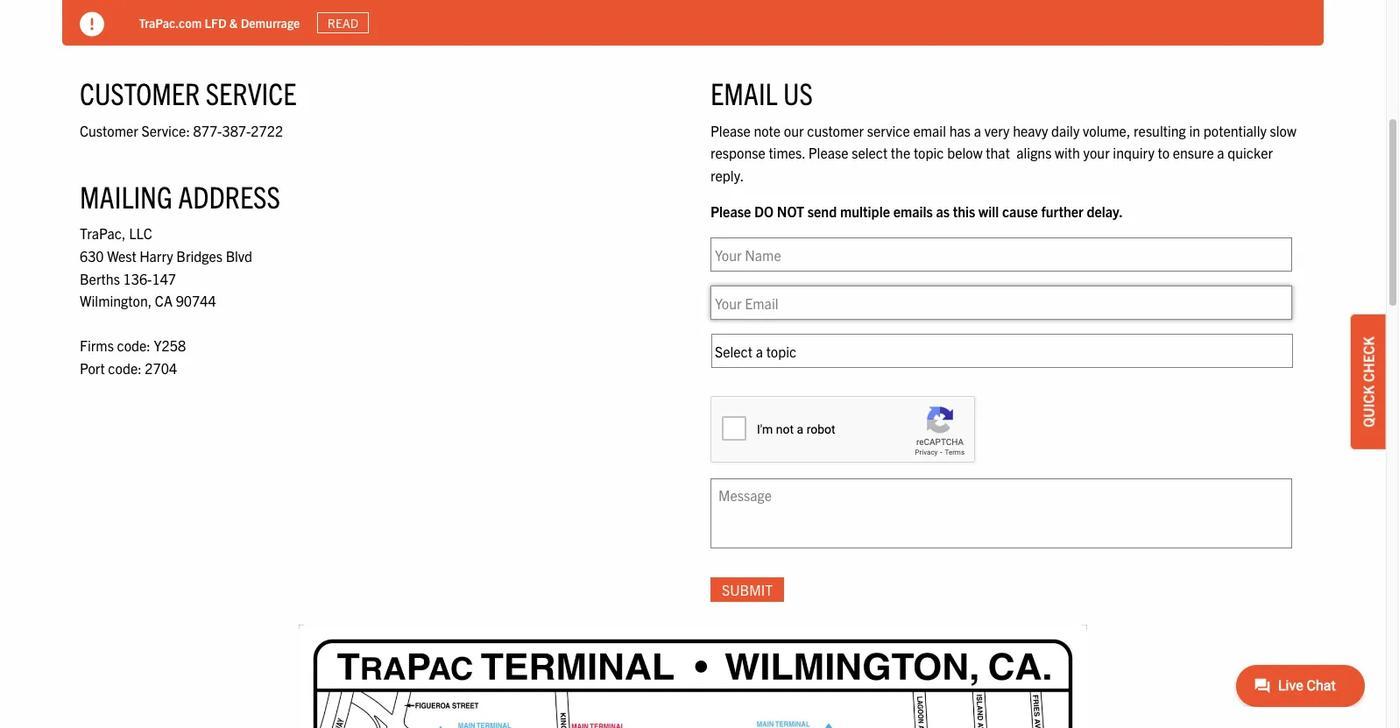Task type: locate. For each thing, give the bounding box(es) containing it.
this
[[953, 203, 976, 220]]

y258
[[154, 337, 186, 354]]

times.
[[769, 144, 805, 161]]

1 customer from the top
[[80, 74, 200, 112]]

ca
[[155, 292, 173, 310]]

the
[[891, 144, 911, 161]]

quicker
[[1228, 144, 1273, 161]]

solid image
[[80, 12, 104, 37]]

read link
[[318, 12, 369, 33]]

with
[[1055, 144, 1080, 161]]

not
[[777, 203, 805, 220]]

please
[[711, 122, 751, 139], [809, 144, 849, 161], [711, 203, 751, 220]]

very
[[985, 122, 1010, 139]]

a down potentially
[[1217, 144, 1225, 161]]

please left "do"
[[711, 203, 751, 220]]

blvd
[[226, 247, 252, 265]]

code: right port on the left of the page
[[108, 359, 142, 377]]

0 vertical spatial a
[[974, 122, 981, 139]]

2704
[[145, 359, 177, 377]]

code: up '2704'
[[117, 337, 151, 354]]

note
[[754, 122, 781, 139]]

630
[[80, 247, 104, 265]]

further
[[1041, 203, 1084, 220]]

customer up service:
[[80, 74, 200, 112]]

send
[[808, 203, 837, 220]]

customer for customer service: 877-387-2722
[[80, 122, 138, 139]]

0 horizontal spatial a
[[974, 122, 981, 139]]

us
[[783, 74, 813, 112]]

a
[[974, 122, 981, 139], [1217, 144, 1225, 161]]

quick check
[[1360, 336, 1378, 427]]

code:
[[117, 337, 151, 354], [108, 359, 142, 377]]

customer left service:
[[80, 122, 138, 139]]

main content
[[62, 38, 1324, 728]]

0 vertical spatial code:
[[117, 337, 151, 354]]

0 vertical spatial please
[[711, 122, 751, 139]]

read
[[328, 15, 359, 31]]

2722
[[251, 122, 283, 139]]

potentially
[[1204, 122, 1267, 139]]

to
[[1158, 144, 1170, 161]]

trapac,
[[80, 225, 126, 242]]

0 vertical spatial customer
[[80, 74, 200, 112]]

firms
[[80, 337, 114, 354]]

emails
[[893, 203, 933, 220]]

please up response
[[711, 122, 751, 139]]

west
[[107, 247, 136, 265]]

147
[[152, 270, 176, 287]]

customer
[[807, 122, 864, 139]]

1 vertical spatial please
[[809, 144, 849, 161]]

Message text field
[[711, 478, 1293, 549]]

Your Name text field
[[711, 238, 1293, 272]]

trapac, llc 630 west harry bridges blvd berths 136-147 wilmington, ca 90744
[[80, 225, 252, 310]]

email
[[913, 122, 946, 139]]

please down the customer
[[809, 144, 849, 161]]

lfd
[[205, 15, 227, 30]]

1 vertical spatial customer
[[80, 122, 138, 139]]

response
[[711, 144, 766, 161]]

do
[[754, 203, 774, 220]]

1 vertical spatial a
[[1217, 144, 1225, 161]]

None submit
[[711, 578, 784, 602]]

a right has
[[974, 122, 981, 139]]

2 vertical spatial please
[[711, 203, 751, 220]]

please do not send multiple emails as this will cause further delay.
[[711, 203, 1123, 220]]

service
[[206, 74, 297, 112]]

2 customer from the top
[[80, 122, 138, 139]]

387-
[[222, 122, 251, 139]]

136-
[[123, 270, 152, 287]]

select
[[852, 144, 888, 161]]

firms code:  y258 port code:  2704
[[80, 337, 186, 377]]

inquiry
[[1113, 144, 1155, 161]]

Your Email text field
[[711, 286, 1293, 320]]

customer
[[80, 74, 200, 112], [80, 122, 138, 139]]



Task type: describe. For each thing, give the bounding box(es) containing it.
main content containing customer service
[[62, 38, 1324, 728]]

resulting
[[1134, 122, 1186, 139]]

trapac.com
[[139, 15, 202, 30]]

wilmington,
[[80, 292, 152, 310]]

heavy
[[1013, 122, 1048, 139]]

as
[[936, 203, 950, 220]]

customer for customer service
[[80, 74, 200, 112]]

that
[[986, 144, 1010, 161]]

port
[[80, 359, 105, 377]]

llc
[[129, 225, 152, 242]]

harry
[[140, 247, 173, 265]]

demurrage
[[241, 15, 300, 30]]

topic
[[914, 144, 944, 161]]

daily
[[1052, 122, 1080, 139]]

please for not
[[711, 203, 751, 220]]

delay.
[[1087, 203, 1123, 220]]

cause
[[1002, 203, 1038, 220]]

berths
[[80, 270, 120, 287]]

check
[[1360, 336, 1378, 382]]

email
[[711, 74, 778, 112]]

&
[[230, 15, 238, 30]]

877-
[[193, 122, 222, 139]]

customer service: 877-387-2722
[[80, 122, 283, 139]]

quick check link
[[1351, 314, 1386, 449]]

bridges
[[176, 247, 223, 265]]

slow
[[1270, 122, 1297, 139]]

has
[[950, 122, 971, 139]]

your
[[1084, 144, 1110, 161]]

our
[[784, 122, 804, 139]]

in
[[1190, 122, 1201, 139]]

mailing address
[[80, 177, 280, 215]]

1 vertical spatial code:
[[108, 359, 142, 377]]

90744
[[176, 292, 216, 310]]

service
[[867, 122, 910, 139]]

please for our
[[711, 122, 751, 139]]

service:
[[141, 122, 190, 139]]

1 horizontal spatial a
[[1217, 144, 1225, 161]]

multiple
[[840, 203, 890, 220]]

address
[[178, 177, 280, 215]]

please note our customer service email has a very heavy daily volume, resulting in potentially slow response times. please select the topic below that  aligns with your inquiry to ensure a quicker reply.
[[711, 122, 1297, 184]]

volume,
[[1083, 122, 1131, 139]]

reply.
[[711, 166, 744, 184]]

quick
[[1360, 385, 1378, 427]]

mailing
[[80, 177, 172, 215]]

below
[[947, 144, 983, 161]]

trapac.com lfd & demurrage
[[139, 15, 300, 30]]

customer service
[[80, 74, 297, 112]]

ensure
[[1173, 144, 1214, 161]]

will
[[979, 203, 999, 220]]

email us
[[711, 74, 813, 112]]



Task type: vqa. For each thing, say whether or not it's contained in the screenshot.
Service:
yes



